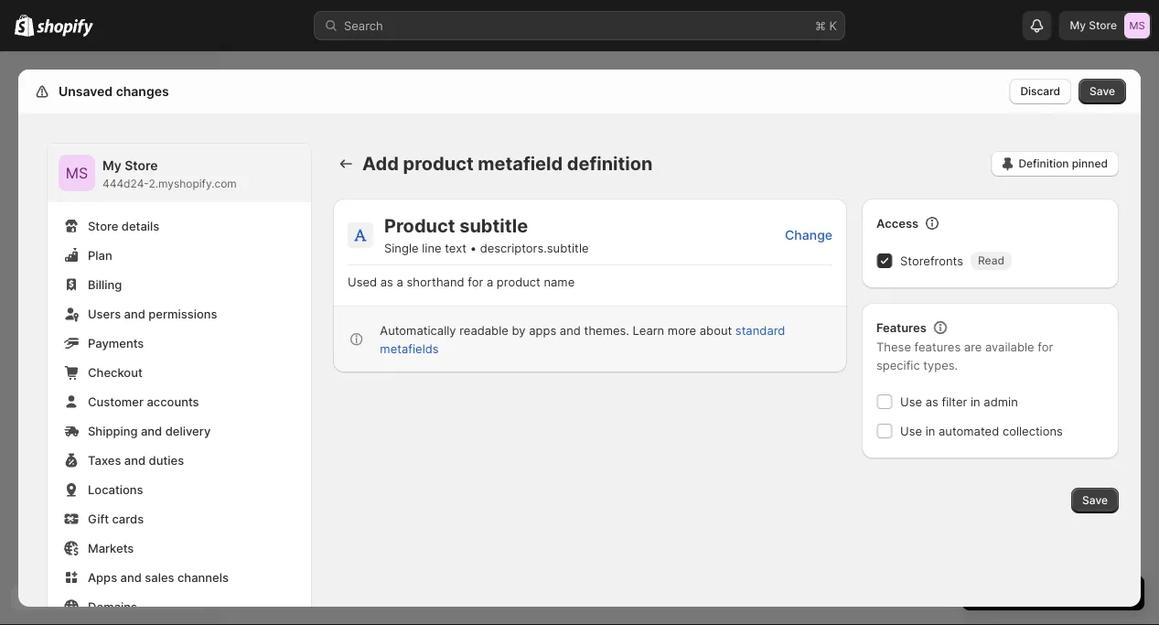 Task type: vqa. For each thing, say whether or not it's contained in the screenshot.
"Plan"
yes



Task type: describe. For each thing, give the bounding box(es) containing it.
gift cards
[[88, 512, 144, 526]]

filter
[[942, 395, 968, 409]]

channels
[[178, 570, 229, 585]]

unsaved changes
[[59, 84, 169, 99]]

use as filter in admin
[[901, 395, 1019, 409]]

automated
[[939, 424, 1000, 438]]

shop settings menu element
[[48, 144, 311, 625]]

and for duties
[[124, 453, 146, 467]]

for for available
[[1038, 340, 1054, 354]]

pinned
[[1073, 157, 1109, 170]]

users and permissions
[[88, 307, 217, 321]]

delivery
[[165, 424, 211, 438]]

details
[[122, 219, 160, 233]]

shipping
[[88, 424, 138, 438]]

use for use in automated collections
[[901, 424, 923, 438]]

metafields
[[380, 341, 439, 356]]

settings dialog
[[18, 70, 1142, 625]]

users
[[88, 307, 121, 321]]

metafield
[[478, 152, 563, 175]]

store inside "link"
[[88, 219, 118, 233]]

themes.
[[585, 323, 630, 337]]

⌘
[[816, 18, 827, 33]]

my for my store 444d24-2.myshopify.com
[[103, 158, 122, 173]]

line
[[422, 241, 442, 255]]

as for use
[[926, 395, 939, 409]]

apps and sales channels
[[88, 570, 229, 585]]

store details
[[88, 219, 160, 233]]

use in automated collections
[[901, 424, 1064, 438]]

definition pinned
[[1019, 157, 1109, 170]]

by
[[512, 323, 526, 337]]

payments link
[[59, 331, 300, 356]]

standard
[[736, 323, 786, 337]]

taxes and duties link
[[59, 448, 300, 473]]

1 vertical spatial save
[[1083, 494, 1109, 507]]

about
[[700, 323, 733, 337]]

read
[[979, 254, 1005, 267]]

admin
[[985, 395, 1019, 409]]

billing
[[88, 277, 122, 292]]

as for used
[[381, 275, 394, 289]]

definition
[[1019, 157, 1070, 170]]

store details link
[[59, 213, 300, 239]]

for for shorthand
[[468, 275, 484, 289]]

apps and sales channels link
[[59, 565, 300, 591]]

markets link
[[59, 536, 300, 561]]

subtitle
[[460, 215, 528, 237]]

taxes
[[88, 453, 121, 467]]

customer accounts
[[88, 395, 199, 409]]

markets
[[88, 541, 134, 555]]

name
[[544, 275, 575, 289]]

domains link
[[59, 594, 300, 620]]

add product metafield definition
[[363, 152, 653, 175]]

duties
[[149, 453, 184, 467]]

my store 444d24-2.myshopify.com
[[103, 158, 237, 190]]

ms button
[[59, 155, 95, 191]]

locations link
[[59, 477, 300, 503]]

2 a from the left
[[487, 275, 494, 289]]

used
[[348, 275, 377, 289]]

add
[[363, 152, 399, 175]]

and for delivery
[[141, 424, 162, 438]]

store for my store
[[1090, 19, 1118, 32]]

payments
[[88, 336, 144, 350]]

features
[[915, 340, 961, 354]]

444d24-
[[103, 177, 149, 190]]

apps
[[88, 570, 117, 585]]

apps
[[529, 323, 557, 337]]

1 horizontal spatial product
[[497, 275, 541, 289]]

1 a from the left
[[397, 275, 404, 289]]

gift cards link
[[59, 506, 300, 532]]

1 vertical spatial save button
[[1072, 488, 1120, 514]]

definition
[[567, 152, 653, 175]]

shorthand
[[407, 275, 465, 289]]

sales
[[145, 570, 174, 585]]

gift
[[88, 512, 109, 526]]

descriptors.subtitle
[[480, 241, 589, 255]]



Task type: locate. For each thing, give the bounding box(es) containing it.
0 horizontal spatial in
[[926, 424, 936, 438]]

0 horizontal spatial for
[[468, 275, 484, 289]]

1 horizontal spatial my
[[1071, 19, 1087, 32]]

specific types.
[[877, 358, 959, 372]]

0 vertical spatial save
[[1090, 85, 1116, 98]]

store up 444d24-
[[125, 158, 158, 173]]

use for use as filter in admin
[[901, 395, 923, 409]]

0 vertical spatial in
[[971, 395, 981, 409]]

store for my store 444d24-2.myshopify.com
[[125, 158, 158, 173]]

discard
[[1021, 85, 1061, 98]]

discard button
[[1010, 79, 1072, 104]]

use
[[901, 395, 923, 409], [901, 424, 923, 438]]

0 horizontal spatial shopify image
[[15, 14, 34, 36]]

single
[[385, 241, 419, 255]]

readable
[[460, 323, 509, 337]]

a
[[397, 275, 404, 289], [487, 275, 494, 289]]

standard metafields
[[380, 323, 786, 356]]

product subtitle single line text • descriptors.subtitle
[[385, 215, 589, 255]]

definition pinned button
[[992, 151, 1120, 177]]

2 horizontal spatial store
[[1090, 19, 1118, 32]]

1 vertical spatial use
[[901, 424, 923, 438]]

standard metafields link
[[380, 323, 786, 356]]

my
[[1071, 19, 1087, 32], [103, 158, 122, 173]]

my store image
[[1125, 13, 1151, 38]]

my store image
[[59, 155, 95, 191]]

taxes and duties
[[88, 453, 184, 467]]

my left my store icon
[[1071, 19, 1087, 32]]

1 horizontal spatial as
[[926, 395, 939, 409]]

and for sales
[[120, 570, 142, 585]]

1 vertical spatial product
[[497, 275, 541, 289]]

1 horizontal spatial for
[[1038, 340, 1054, 354]]

as left filter
[[926, 395, 939, 409]]

and for permissions
[[124, 307, 145, 321]]

used as a shorthand for a product name
[[348, 275, 575, 289]]

in left automated
[[926, 424, 936, 438]]

save button
[[1079, 79, 1127, 104], [1072, 488, 1120, 514]]

0 vertical spatial store
[[1090, 19, 1118, 32]]

1 vertical spatial my
[[103, 158, 122, 173]]

for inside the these features are available for specific types.
[[1038, 340, 1054, 354]]

dialog
[[1149, 52, 1160, 625]]

shipping and delivery
[[88, 424, 211, 438]]

users and permissions link
[[59, 301, 300, 327]]

1 horizontal spatial in
[[971, 395, 981, 409]]

in
[[971, 395, 981, 409], [926, 424, 936, 438]]

learn
[[633, 323, 665, 337]]

my store
[[1071, 19, 1118, 32]]

use down use as filter in admin
[[901, 424, 923, 438]]

and
[[124, 307, 145, 321], [560, 323, 581, 337], [141, 424, 162, 438], [124, 453, 146, 467], [120, 570, 142, 585]]

0 horizontal spatial store
[[88, 219, 118, 233]]

0 vertical spatial my
[[1071, 19, 1087, 32]]

1 vertical spatial store
[[125, 158, 158, 173]]

1 vertical spatial in
[[926, 424, 936, 438]]

0 vertical spatial product
[[403, 152, 474, 175]]

product
[[385, 215, 456, 237]]

automatically
[[380, 323, 456, 337]]

for
[[468, 275, 484, 289], [1038, 340, 1054, 354]]

2 use from the top
[[901, 424, 923, 438]]

as
[[381, 275, 394, 289], [926, 395, 939, 409]]

checkout
[[88, 365, 143, 379]]

plan
[[88, 248, 112, 262]]

•
[[470, 241, 477, 255]]

1 use from the top
[[901, 395, 923, 409]]

more
[[668, 323, 697, 337]]

store inside my store 444d24-2.myshopify.com
[[125, 158, 158, 173]]

locations
[[88, 482, 143, 497]]

as right 'used'
[[381, 275, 394, 289]]

2 vertical spatial store
[[88, 219, 118, 233]]

my inside my store 444d24-2.myshopify.com
[[103, 158, 122, 173]]

product down the descriptors.subtitle
[[497, 275, 541, 289]]

1 horizontal spatial store
[[125, 158, 158, 173]]

shopify image
[[15, 14, 34, 36], [37, 19, 94, 37]]

available
[[986, 340, 1035, 354]]

a down the single
[[397, 275, 404, 289]]

settings
[[55, 84, 107, 99]]

my up 444d24-
[[103, 158, 122, 173]]

k
[[830, 18, 838, 33]]

accounts
[[147, 395, 199, 409]]

storefronts
[[901, 254, 964, 268]]

unsaved
[[59, 84, 113, 99]]

product right add
[[403, 152, 474, 175]]

are
[[965, 340, 983, 354]]

0 horizontal spatial a
[[397, 275, 404, 289]]

1 vertical spatial for
[[1038, 340, 1054, 354]]

⌘ k
[[816, 18, 838, 33]]

change
[[786, 227, 833, 243]]

my for my store
[[1071, 19, 1087, 32]]

use down specific types. on the right
[[901, 395, 923, 409]]

1 horizontal spatial a
[[487, 275, 494, 289]]

these features are available for specific types.
[[877, 340, 1054, 372]]

access
[[877, 216, 919, 230]]

plan link
[[59, 243, 300, 268]]

features
[[877, 320, 927, 335]]

automatically readable by apps and themes. learn more about
[[380, 323, 736, 337]]

0 vertical spatial use
[[901, 395, 923, 409]]

0 horizontal spatial my
[[103, 158, 122, 173]]

product
[[403, 152, 474, 175], [497, 275, 541, 289]]

0 horizontal spatial as
[[381, 275, 394, 289]]

for right available
[[1038, 340, 1054, 354]]

in right filter
[[971, 395, 981, 409]]

a down product subtitle single line text • descriptors.subtitle
[[487, 275, 494, 289]]

changes
[[116, 84, 169, 99]]

store up plan
[[88, 219, 118, 233]]

these
[[877, 340, 912, 354]]

checkout link
[[59, 360, 300, 385]]

for down •
[[468, 275, 484, 289]]

0 vertical spatial save button
[[1079, 79, 1127, 104]]

cards
[[112, 512, 144, 526]]

0 vertical spatial as
[[381, 275, 394, 289]]

1 horizontal spatial shopify image
[[37, 19, 94, 37]]

save
[[1090, 85, 1116, 98], [1083, 494, 1109, 507]]

collections
[[1003, 424, 1064, 438]]

billing link
[[59, 272, 300, 298]]

store left my store icon
[[1090, 19, 1118, 32]]

customer accounts link
[[59, 389, 300, 415]]

1 vertical spatial as
[[926, 395, 939, 409]]

shipping and delivery link
[[59, 418, 300, 444]]

permissions
[[149, 307, 217, 321]]

domains
[[88, 600, 137, 614]]

0 vertical spatial for
[[468, 275, 484, 289]]

customer
[[88, 395, 144, 409]]

search
[[344, 18, 383, 33]]

0 horizontal spatial product
[[403, 152, 474, 175]]

text
[[445, 241, 467, 255]]



